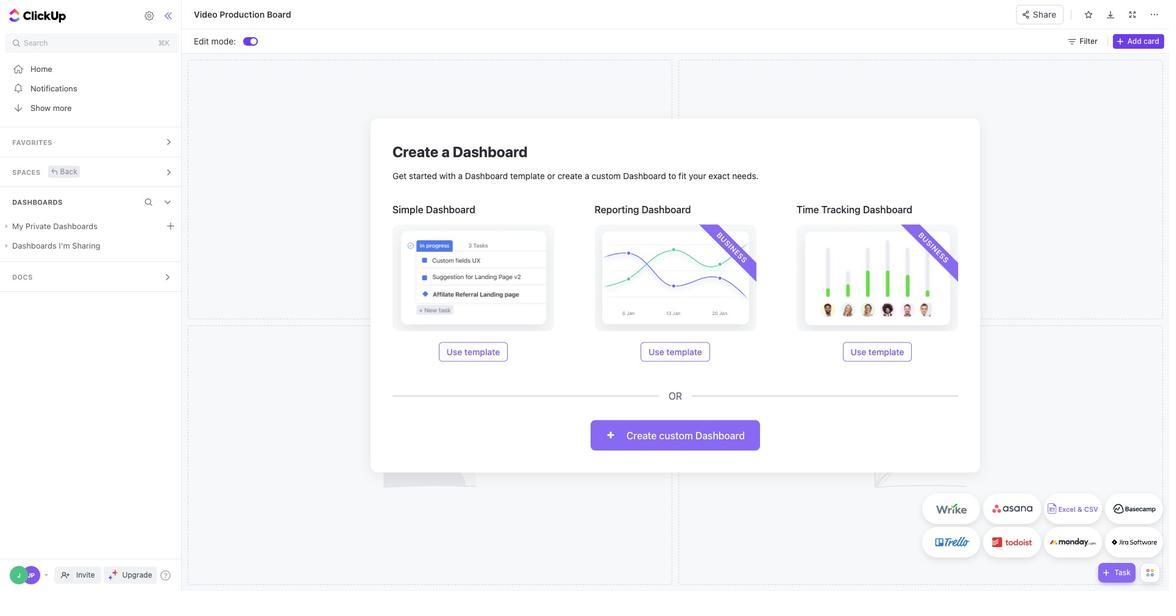 Task type: describe. For each thing, give the bounding box(es) containing it.
template for time tracking dashboard
[[869, 347, 905, 357]]

use template for simple dashboard
[[447, 347, 500, 357]]

dashboard inside create custom dashboard "button"
[[696, 430, 745, 441]]

sidebar navigation
[[0, 0, 184, 592]]

use template button for reporting dashboard
[[641, 342, 710, 362]]

started
[[409, 170, 437, 181]]

card
[[1144, 36, 1160, 45]]

filter button
[[1065, 34, 1103, 48]]

0 vertical spatial custom
[[592, 170, 621, 181]]

time tracking dashboard image
[[797, 225, 959, 331]]

show more
[[30, 103, 72, 113]]

time
[[797, 204, 819, 215]]

create
[[558, 170, 583, 181]]

use template button for simple dashboard
[[439, 342, 508, 362]]

0 horizontal spatial a
[[442, 143, 450, 160]]

j
[[17, 572, 21, 579]]

create a dashboard
[[393, 143, 528, 160]]

sidebar settings image
[[144, 10, 155, 21]]

simple
[[393, 204, 424, 215]]

invite
[[76, 571, 95, 580]]

create for create a dashboard
[[393, 143, 439, 160]]

filter
[[1080, 36, 1098, 45]]

home
[[30, 64, 52, 73]]

get
[[393, 170, 407, 181]]

reporting dashboard image
[[595, 225, 756, 331]]

use template for reporting dashboard
[[649, 347, 702, 357]]

fit
[[679, 170, 687, 181]]

create custom dashboard
[[627, 430, 745, 441]]

excel & csv link
[[1045, 494, 1103, 524]]

reporting
[[595, 204, 639, 215]]

upgrade
[[122, 571, 152, 580]]

at
[[1057, 5, 1065, 15]]

use for reporting
[[649, 347, 665, 357]]

task
[[1115, 568, 1131, 577]]

upgrade link
[[103, 567, 157, 584]]

2 horizontal spatial a
[[585, 170, 590, 181]]

favorites
[[12, 138, 52, 146]]

use template button for time tracking dashboard
[[843, 342, 913, 362]]

back
[[60, 167, 78, 176]]

custom inside "button"
[[660, 430, 693, 441]]

sparkle svg 2 image
[[108, 576, 113, 580]]

sharing
[[72, 241, 100, 251]]

12:49
[[1067, 5, 1088, 15]]

home link
[[0, 59, 184, 79]]



Task type: vqa. For each thing, say whether or not it's contained in the screenshot.
Search tasks... text field
no



Task type: locate. For each thing, give the bounding box(es) containing it.
use template for time tracking dashboard
[[851, 347, 905, 357]]

1 horizontal spatial a
[[458, 170, 463, 181]]

create
[[393, 143, 439, 160], [627, 430, 657, 441]]

my private dashboards
[[12, 221, 98, 231]]

2 use from the left
[[649, 347, 665, 357]]

template for reporting dashboard
[[667, 347, 702, 357]]

1 horizontal spatial create
[[627, 430, 657, 441]]

1 horizontal spatial use template
[[649, 347, 702, 357]]

add
[[1128, 36, 1142, 45]]

&
[[1078, 506, 1083, 514]]

search
[[24, 38, 48, 48]]

time tracking dashboard
[[797, 204, 913, 215]]

None text field
[[194, 7, 592, 22]]

a
[[442, 143, 450, 160], [458, 170, 463, 181], [585, 170, 590, 181]]

custom
[[592, 170, 621, 181], [660, 430, 693, 441]]

0 vertical spatial dashboards
[[12, 198, 63, 206]]

2 horizontal spatial use template
[[851, 347, 905, 357]]

tracking
[[822, 204, 861, 215]]

spaces
[[12, 168, 41, 176]]

filter button
[[1065, 34, 1103, 48]]

to
[[669, 170, 677, 181]]

1 vertical spatial custom
[[660, 430, 693, 441]]

favorites button
[[0, 127, 184, 157]]

exact
[[709, 170, 730, 181]]

create custom dashboard button
[[591, 420, 760, 451]]

use for simple
[[447, 347, 462, 357]]

dashboard
[[453, 143, 528, 160], [465, 170, 508, 181], [623, 170, 666, 181], [426, 204, 476, 215], [642, 204, 691, 215], [863, 204, 913, 215], [696, 430, 745, 441]]

use for time
[[851, 347, 867, 357]]

⌘k
[[158, 38, 170, 48]]

pm
[[1090, 5, 1101, 15]]

template for simple dashboard
[[465, 347, 500, 357]]

back link
[[48, 166, 80, 178]]

2 use template button from the left
[[641, 342, 710, 362]]

notifications link
[[0, 79, 184, 98]]

1 horizontal spatial custom
[[660, 430, 693, 441]]

1 use from the left
[[447, 347, 462, 357]]

template
[[510, 170, 545, 181], [465, 347, 500, 357], [667, 347, 702, 357], [869, 347, 905, 357]]

1 horizontal spatial or
[[669, 391, 682, 402]]

2 horizontal spatial use template button
[[843, 342, 913, 362]]

dashboards
[[53, 221, 98, 231]]

excel
[[1059, 506, 1076, 514]]

a right create
[[585, 170, 590, 181]]

or
[[547, 170, 556, 181], [669, 391, 682, 402]]

2023
[[1036, 5, 1055, 15]]

1 use template from the left
[[447, 347, 500, 357]]

share
[[1033, 9, 1057, 19]]

7,
[[1028, 5, 1034, 15]]

get started with a dashboard template or create a custom dashboard to fit your exact needs.
[[393, 170, 759, 181]]

2 dashboards from the top
[[12, 241, 57, 251]]

docs
[[12, 273, 33, 281]]

or up create custom dashboard "button"
[[669, 391, 682, 402]]

use template
[[447, 347, 500, 357], [649, 347, 702, 357], [851, 347, 905, 357]]

create for create custom dashboard
[[627, 430, 657, 441]]

mode:
[[211, 36, 236, 46]]

more
[[53, 103, 72, 113]]

1 vertical spatial create
[[627, 430, 657, 441]]

simple dashboard image
[[393, 225, 554, 331]]

use
[[447, 347, 462, 357], [649, 347, 665, 357], [851, 347, 867, 357]]

0 horizontal spatial use template button
[[439, 342, 508, 362]]

2 horizontal spatial use
[[851, 347, 867, 357]]

0 horizontal spatial custom
[[592, 170, 621, 181]]

sparkle svg 1 image
[[112, 570, 118, 576]]

your
[[689, 170, 707, 181]]

i'm
[[59, 241, 70, 251]]

jp
[[27, 572, 35, 579]]

1 vertical spatial dashboards
[[12, 241, 57, 251]]

1 use template button from the left
[[439, 342, 508, 362]]

or left create
[[547, 170, 556, 181]]

3 use template from the left
[[851, 347, 905, 357]]

0 horizontal spatial use
[[447, 347, 462, 357]]

0 vertical spatial or
[[547, 170, 556, 181]]

1 horizontal spatial use template button
[[641, 342, 710, 362]]

dashboards down private
[[12, 241, 57, 251]]

clickup logo image
[[1110, 5, 1164, 16]]

needs.
[[733, 170, 759, 181]]

3 use from the left
[[851, 347, 867, 357]]

notifications
[[30, 83, 77, 93]]

with
[[439, 170, 456, 181]]

reporting dashboard
[[595, 204, 691, 215]]

add card
[[1128, 36, 1160, 45]]

nov 7, 2023 at 12:49 pm
[[1011, 5, 1101, 15]]

3 use template button from the left
[[843, 342, 913, 362]]

nov
[[1011, 5, 1026, 15]]

dashboards
[[12, 198, 63, 206], [12, 241, 57, 251]]

a up with
[[442, 143, 450, 160]]

1 dashboards from the top
[[12, 198, 63, 206]]

1 vertical spatial or
[[669, 391, 682, 402]]

2 use template from the left
[[649, 347, 702, 357]]

private
[[26, 221, 51, 231]]

my
[[12, 221, 23, 231]]

1 horizontal spatial use
[[649, 347, 665, 357]]

dashboards i'm sharing
[[12, 241, 100, 251]]

share button
[[1016, 5, 1064, 24]]

dashboards for dashboards i'm sharing
[[12, 241, 57, 251]]

a right with
[[458, 170, 463, 181]]

csv
[[1085, 506, 1099, 514]]

0 horizontal spatial create
[[393, 143, 439, 160]]

edit
[[194, 36, 209, 46]]

0 horizontal spatial or
[[547, 170, 556, 181]]

excel & csv
[[1059, 506, 1099, 514]]

create inside create custom dashboard "button"
[[627, 430, 657, 441]]

show
[[30, 103, 51, 113]]

simple dashboard
[[393, 204, 476, 215]]

0 horizontal spatial use template
[[447, 347, 500, 357]]

dashboards up private
[[12, 198, 63, 206]]

add card button
[[1113, 34, 1165, 48]]

edit mode:
[[194, 36, 236, 46]]

0 vertical spatial create
[[393, 143, 439, 160]]

dashboards for dashboards
[[12, 198, 63, 206]]

use template button
[[439, 342, 508, 362], [641, 342, 710, 362], [843, 342, 913, 362]]



